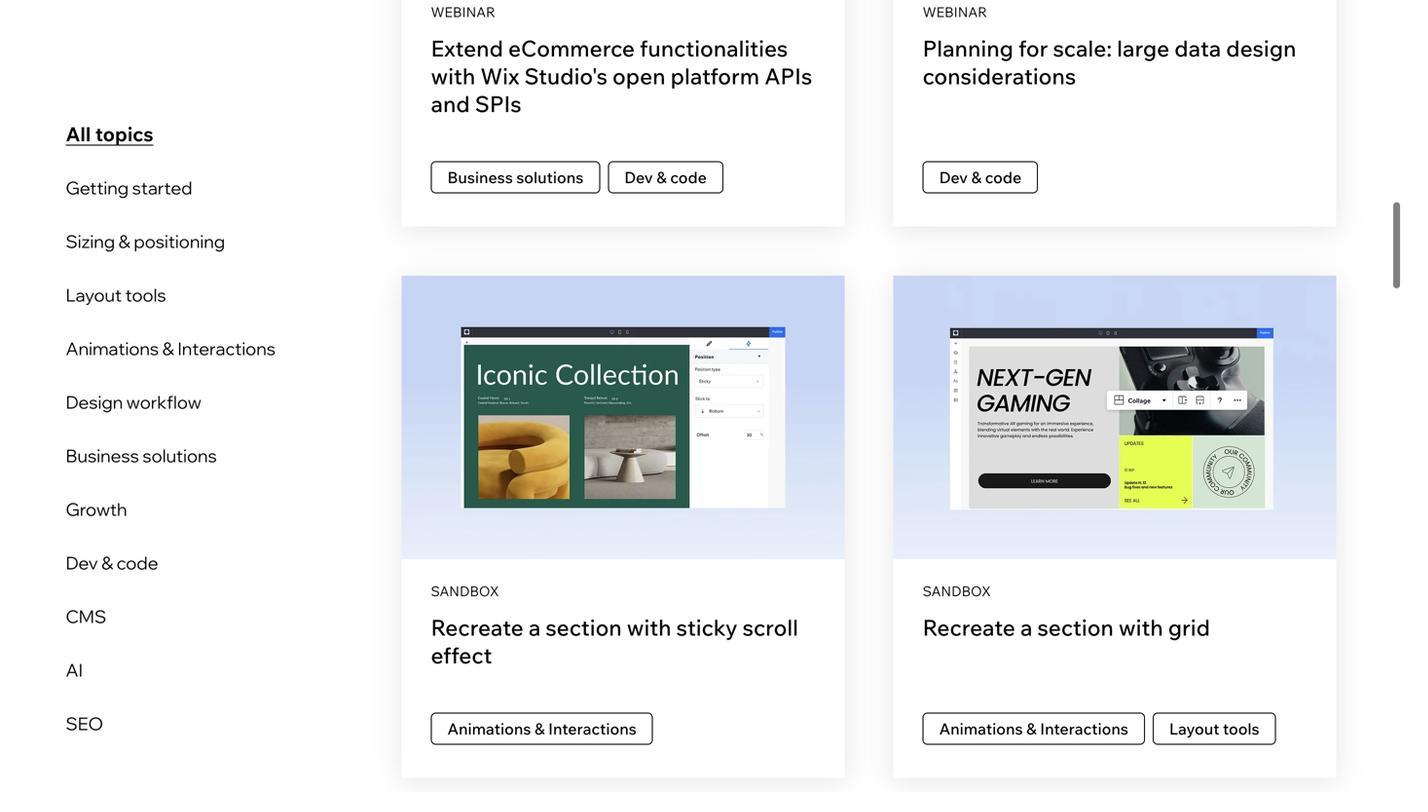 Task type: describe. For each thing, give the bounding box(es) containing it.
seo list item
[[52, 697, 289, 750]]

& inside list item
[[162, 337, 174, 359]]

code inside dev & code button
[[117, 552, 158, 574]]

large
[[1118, 34, 1170, 62]]

animations & interactions button
[[52, 321, 289, 375]]

layout inside 'topics' group
[[1170, 719, 1220, 738]]

recreate a section with grid
[[923, 613, 1211, 641]]

& inside button
[[118, 230, 130, 252]]

scale:
[[1054, 34, 1113, 62]]

dev & code list item
[[52, 536, 289, 589]]

business solutions link
[[431, 161, 600, 193]]

dev & code inside 'extend ecommerce functionalities with wix studio's open platform apis and spis' list item
[[625, 167, 707, 187]]

studio's
[[525, 62, 608, 89]]

business solutions list item
[[52, 429, 289, 482]]

topics group for grid
[[923, 685, 1308, 753]]

open
[[613, 62, 666, 89]]

getting started list item
[[52, 161, 289, 214]]

recreate a section with sticky scroll effect list item
[[402, 276, 845, 778]]

dev for 1st dev & code link from the right
[[940, 167, 968, 187]]

data
[[1175, 34, 1222, 62]]

scroll
[[743, 613, 799, 641]]

for
[[1019, 34, 1049, 62]]

ai
[[66, 659, 83, 681]]

seo
[[66, 712, 103, 734]]

with for sticky
[[627, 613, 672, 641]]

animations for recreate a section with grid
[[940, 719, 1023, 738]]

animations & interactions for recreate a section with sticky scroll effect
[[448, 719, 637, 738]]

animations for recreate a section with sticky scroll effect
[[448, 719, 531, 738]]

interactions inside button
[[178, 337, 276, 359]]

extend ecommerce functionalities with wix studio's open platform apis and spis list item
[[402, 0, 845, 227]]

positioning
[[134, 230, 225, 252]]

webinar for extend
[[431, 3, 496, 20]]

with for grid
[[1119, 613, 1164, 641]]

planning
[[923, 34, 1014, 62]]

sticky
[[677, 613, 738, 641]]

business solutions inside 'topics' group
[[448, 167, 584, 187]]

considerations
[[923, 62, 1077, 89]]

effect
[[431, 641, 492, 669]]

business solutions inside "button"
[[66, 444, 217, 466]]

link to sandbox for a section with sticky scroll effect image
[[402, 276, 845, 559]]

solutions inside "button"
[[143, 444, 217, 466]]

getting
[[66, 177, 129, 198]]

recreate a section with sticky scroll effect link
[[431, 613, 799, 669]]

planning for scale: large data design considerations list item
[[894, 0, 1337, 227]]

1 dev & code link from the left
[[608, 161, 724, 193]]

sizing & positioning list item
[[52, 214, 289, 268]]

animations & interactions inside animations & interactions button
[[66, 337, 276, 359]]

dev for second dev & code link from the right
[[625, 167, 653, 187]]

recreate a section with sticky scroll effect
[[431, 613, 799, 669]]

dev inside button
[[66, 552, 98, 574]]

animations inside button
[[66, 337, 159, 359]]

& inside "recreate a section with grid" list item
[[1027, 719, 1037, 738]]

getting started button
[[52, 161, 289, 214]]

design workflow
[[66, 391, 201, 413]]

tools inside "recreate a section with grid" list item
[[1224, 719, 1260, 738]]

business inside 'topics' group
[[448, 167, 513, 187]]

platform
[[671, 62, 760, 89]]

interactions for recreate a section with grid
[[1041, 719, 1129, 738]]

layout tools link
[[1153, 713, 1277, 745]]

business solutions button
[[52, 429, 289, 482]]

layout inside button
[[66, 284, 122, 306]]

topics group for sticky
[[431, 713, 816, 753]]

topics
[[95, 122, 153, 146]]

2 dev & code link from the left
[[923, 161, 1039, 193]]

planning for scale: large data design considerations
[[923, 34, 1297, 89]]

grid
[[1169, 613, 1211, 641]]

webinar for planning
[[923, 3, 988, 20]]

with for wix
[[431, 62, 476, 89]]

topics group for data
[[923, 133, 1308, 201]]

ecommerce
[[508, 34, 635, 62]]

& inside 'extend ecommerce functionalities with wix studio's open platform apis and spis' list item
[[657, 167, 667, 187]]

cms
[[66, 605, 106, 627]]



Task type: locate. For each thing, give the bounding box(es) containing it.
business solutions down 'design workflow'
[[66, 444, 217, 466]]

growth list item
[[52, 482, 289, 536]]

layout tools button
[[52, 268, 289, 321]]

sizing
[[66, 230, 115, 252]]

0 horizontal spatial layout
[[66, 284, 122, 306]]

0 horizontal spatial layout tools
[[66, 284, 166, 306]]

interactions inside recreate a section with sticky scroll effect 'list item'
[[549, 719, 637, 738]]

1 horizontal spatial tools
[[1224, 719, 1260, 738]]

recreate for recreate a section with sticky scroll effect
[[431, 613, 524, 641]]

ai button
[[52, 643, 289, 697]]

0 horizontal spatial dev
[[66, 552, 98, 574]]

animations & interactions for recreate a section with grid
[[940, 719, 1129, 738]]

with inside the extend ecommerce functionalities with wix studio's open platform apis and spis
[[431, 62, 476, 89]]

topics group inside "recreate a section with grid" list item
[[923, 685, 1308, 753]]

0 horizontal spatial a
[[529, 613, 541, 641]]

spis
[[475, 89, 522, 117]]

animations & interactions link inside recreate a section with sticky scroll effect 'list item'
[[431, 713, 653, 745]]

design workflow button
[[52, 375, 289, 429]]

animations & interactions link inside "recreate a section with grid" list item
[[923, 713, 1146, 745]]

2 animations & interactions link from the left
[[923, 713, 1146, 745]]

topics group inside planning for scale: large data design considerations "list item"
[[923, 133, 1308, 201]]

& inside planning for scale: large data design considerations "list item"
[[972, 167, 982, 187]]

animations & interactions inside "recreate a section with grid" list item
[[940, 719, 1129, 738]]

0 horizontal spatial business
[[66, 444, 139, 466]]

1 horizontal spatial dev & code link
[[923, 161, 1039, 193]]

growth button
[[52, 482, 289, 536]]

2 horizontal spatial animations
[[940, 719, 1023, 738]]

link to sandbox for a section with grid image
[[894, 276, 1337, 559]]

section for grid
[[1038, 613, 1114, 641]]

1 horizontal spatial animations & interactions link
[[923, 713, 1146, 745]]

seo button
[[52, 697, 289, 750]]

tools
[[125, 284, 166, 306], [1224, 719, 1260, 738]]

2 webinar from the left
[[923, 3, 988, 20]]

planning for scale: large data design considerations link
[[923, 34, 1297, 89]]

all topics
[[66, 122, 153, 146]]

0 vertical spatial business
[[448, 167, 513, 187]]

2 horizontal spatial animations & interactions
[[940, 719, 1129, 738]]

1 animations & interactions link from the left
[[431, 713, 653, 745]]

code inside planning for scale: large data design considerations "list item"
[[986, 167, 1022, 187]]

webinar inside planning for scale: large data design considerations "list item"
[[923, 3, 988, 20]]

list
[[52, 161, 289, 750]]

design
[[1227, 34, 1297, 62]]

layout tools
[[66, 284, 166, 306], [1170, 719, 1260, 738]]

animations & interactions link
[[431, 713, 653, 745], [923, 713, 1146, 745]]

webinar inside 'extend ecommerce functionalities with wix studio's open platform apis and spis' list item
[[431, 3, 496, 20]]

tools inside button
[[125, 284, 166, 306]]

1 vertical spatial business solutions
[[66, 444, 217, 466]]

1 horizontal spatial business
[[448, 167, 513, 187]]

2 horizontal spatial code
[[986, 167, 1022, 187]]

2 recreate from the left
[[923, 613, 1016, 641]]

0 horizontal spatial section
[[546, 613, 622, 641]]

animations inside "recreate a section with grid" list item
[[940, 719, 1023, 738]]

1 sandbox from the left
[[431, 583, 499, 600]]

topics group for wix
[[431, 161, 816, 201]]

animations & interactions list item
[[52, 321, 289, 375]]

with inside recreate a section with sticky scroll effect
[[627, 613, 672, 641]]

0 vertical spatial layout
[[66, 284, 122, 306]]

0 horizontal spatial webinar
[[431, 3, 496, 20]]

0 horizontal spatial business solutions
[[66, 444, 217, 466]]

1 horizontal spatial recreate
[[923, 613, 1016, 641]]

layout tools list item
[[52, 268, 289, 321]]

& inside 'list item'
[[101, 552, 113, 574]]

sandbox inside recreate a section with sticky scroll effect 'list item'
[[431, 583, 499, 600]]

business inside "button"
[[66, 444, 139, 466]]

extend ecommerce functionalities with wix studio's open platform apis and spis link
[[431, 34, 813, 117]]

cms button
[[52, 589, 289, 643]]

growth
[[66, 498, 127, 520]]

wix
[[481, 62, 520, 89]]

0 horizontal spatial code
[[117, 552, 158, 574]]

cms list item
[[52, 589, 289, 643]]

0 horizontal spatial recreate
[[431, 613, 524, 641]]

1 vertical spatial layout
[[1170, 719, 1220, 738]]

& inside recreate a section with sticky scroll effect 'list item'
[[535, 719, 545, 738]]

1 horizontal spatial animations
[[448, 719, 531, 738]]

apis
[[765, 62, 813, 89]]

1 horizontal spatial webinar
[[923, 3, 988, 20]]

dev & code inside button
[[66, 552, 158, 574]]

layout tools inside button
[[66, 284, 166, 306]]

webinar
[[431, 3, 496, 20], [923, 3, 988, 20]]

1 horizontal spatial business solutions
[[448, 167, 584, 187]]

solutions
[[517, 167, 584, 187], [143, 444, 217, 466]]

business solutions
[[448, 167, 584, 187], [66, 444, 217, 466]]

1 horizontal spatial layout tools
[[1170, 719, 1260, 738]]

dev & code
[[625, 167, 707, 187], [940, 167, 1022, 187], [66, 552, 158, 574]]

1 vertical spatial tools
[[1224, 719, 1260, 738]]

a
[[529, 613, 541, 641], [1021, 613, 1033, 641]]

1 a from the left
[[529, 613, 541, 641]]

interactions
[[178, 337, 276, 359], [549, 719, 637, 738], [1041, 719, 1129, 738]]

and
[[431, 89, 470, 117]]

section inside recreate a section with sticky scroll effect
[[546, 613, 622, 641]]

interactions inside "recreate a section with grid" list item
[[1041, 719, 1129, 738]]

animations inside recreate a section with sticky scroll effect 'list item'
[[448, 719, 531, 738]]

recreate
[[431, 613, 524, 641], [923, 613, 1016, 641]]

recreate inside recreate a section with sticky scroll effect
[[431, 613, 524, 641]]

1 horizontal spatial a
[[1021, 613, 1033, 641]]

webinar up extend
[[431, 3, 496, 20]]

0 horizontal spatial with
[[431, 62, 476, 89]]

0 horizontal spatial animations & interactions
[[66, 337, 276, 359]]

1 horizontal spatial sandbox
[[923, 583, 991, 600]]

dev
[[625, 167, 653, 187], [940, 167, 968, 187], [66, 552, 98, 574]]

topics group inside recreate a section with sticky scroll effect 'list item'
[[431, 713, 816, 753]]

section for sticky
[[546, 613, 622, 641]]

&
[[657, 167, 667, 187], [972, 167, 982, 187], [118, 230, 130, 252], [162, 337, 174, 359], [101, 552, 113, 574], [535, 719, 545, 738], [1027, 719, 1037, 738]]

2 horizontal spatial dev
[[940, 167, 968, 187]]

a for recreate a section with grid
[[1021, 613, 1033, 641]]

ai list item
[[52, 643, 289, 697]]

sizing & positioning
[[66, 230, 225, 252]]

1 horizontal spatial with
[[627, 613, 672, 641]]

sizing & positioning button
[[52, 214, 289, 268]]

2 sandbox from the left
[[923, 583, 991, 600]]

animations & interactions
[[66, 337, 276, 359], [448, 719, 637, 738], [940, 719, 1129, 738]]

layout tools inside layout tools link
[[1170, 719, 1260, 738]]

topics group containing business solutions
[[431, 161, 816, 201]]

section inside list item
[[1038, 613, 1114, 641]]

business solutions down spis
[[448, 167, 584, 187]]

2 horizontal spatial interactions
[[1041, 719, 1129, 738]]

1 vertical spatial business
[[66, 444, 139, 466]]

0 vertical spatial solutions
[[517, 167, 584, 187]]

business
[[448, 167, 513, 187], [66, 444, 139, 466]]

0 vertical spatial tools
[[125, 284, 166, 306]]

1 vertical spatial solutions
[[143, 444, 217, 466]]

all topics button
[[66, 116, 153, 151]]

2 section from the left
[[1038, 613, 1114, 641]]

dev & code link
[[608, 161, 724, 193], [923, 161, 1039, 193]]

0 vertical spatial business solutions
[[448, 167, 584, 187]]

functionalities
[[640, 34, 788, 62]]

code
[[671, 167, 707, 187], [986, 167, 1022, 187], [117, 552, 158, 574]]

0 horizontal spatial solutions
[[143, 444, 217, 466]]

sandbox for recreate a section with sticky scroll effect
[[431, 583, 499, 600]]

sandbox for recreate a section with grid
[[923, 583, 991, 600]]

business up growth
[[66, 444, 139, 466]]

recreate a section with grid list item
[[894, 276, 1337, 778]]

interactions for recreate a section with sticky scroll effect
[[549, 719, 637, 738]]

recreate inside "recreate a section with grid" list item
[[923, 613, 1016, 641]]

a inside recreate a section with sticky scroll effect
[[529, 613, 541, 641]]

solutions down spis
[[517, 167, 584, 187]]

all
[[66, 122, 91, 146]]

2 horizontal spatial dev & code
[[940, 167, 1022, 187]]

layout
[[66, 284, 122, 306], [1170, 719, 1220, 738]]

1 horizontal spatial code
[[671, 167, 707, 187]]

2 horizontal spatial with
[[1119, 613, 1164, 641]]

list inside the topics navigation navigation
[[52, 161, 289, 750]]

section
[[546, 613, 622, 641], [1038, 613, 1114, 641]]

1 webinar from the left
[[431, 3, 496, 20]]

0 horizontal spatial dev & code
[[66, 552, 158, 574]]

1 horizontal spatial solutions
[[517, 167, 584, 187]]

dev inside planning for scale: large data design considerations "list item"
[[940, 167, 968, 187]]

dev & code inside planning for scale: large data design considerations "list item"
[[940, 167, 1022, 187]]

1 vertical spatial layout tools
[[1170, 719, 1260, 738]]

extend ecommerce functionalities with wix studio's open platform apis and spis
[[431, 34, 813, 117]]

topics group
[[923, 133, 1308, 201], [431, 161, 816, 201], [923, 685, 1308, 753], [431, 713, 816, 753]]

recreate a section with grid link
[[923, 613, 1211, 641]]

0 horizontal spatial tools
[[125, 284, 166, 306]]

1 horizontal spatial dev
[[625, 167, 653, 187]]

1 section from the left
[[546, 613, 622, 641]]

sandbox inside "recreate a section with grid" list item
[[923, 583, 991, 600]]

design workflow list item
[[52, 375, 289, 429]]

0 horizontal spatial animations
[[66, 337, 159, 359]]

animations & interactions inside recreate a section with sticky scroll effect 'list item'
[[448, 719, 637, 738]]

started
[[132, 177, 192, 198]]

list containing getting started
[[52, 161, 289, 750]]

code inside 'extend ecommerce functionalities with wix studio's open platform apis and spis' list item
[[671, 167, 707, 187]]

animations & interactions link for recreate a section with sticky scroll effect
[[431, 713, 653, 745]]

animations & interactions link for recreate a section with grid
[[923, 713, 1146, 745]]

with left sticky
[[627, 613, 672, 641]]

extend
[[431, 34, 504, 62]]

dev & code button
[[52, 536, 289, 589]]

topics group containing dev & code
[[923, 133, 1308, 201]]

1 horizontal spatial animations & interactions
[[448, 719, 637, 738]]

workflow
[[126, 391, 201, 413]]

getting started
[[66, 177, 192, 198]]

dev inside 'extend ecommerce functionalities with wix studio's open platform apis and spis' list item
[[625, 167, 653, 187]]

topics group inside 'extend ecommerce functionalities with wix studio's open platform apis and spis' list item
[[431, 161, 816, 201]]

with
[[431, 62, 476, 89], [627, 613, 672, 641], [1119, 613, 1164, 641]]

1 recreate from the left
[[431, 613, 524, 641]]

0 horizontal spatial sandbox
[[431, 583, 499, 600]]

with left the grid
[[1119, 613, 1164, 641]]

sandbox
[[431, 583, 499, 600], [923, 583, 991, 600]]

a inside list item
[[1021, 613, 1033, 641]]

2 a from the left
[[1021, 613, 1033, 641]]

business down spis
[[448, 167, 513, 187]]

solutions inside 'topics' group
[[517, 167, 584, 187]]

1 horizontal spatial interactions
[[549, 719, 637, 738]]

0 horizontal spatial animations & interactions link
[[431, 713, 653, 745]]

1 horizontal spatial dev & code
[[625, 167, 707, 187]]

0 vertical spatial layout tools
[[66, 284, 166, 306]]

0 horizontal spatial dev & code link
[[608, 161, 724, 193]]

a for recreate a section with sticky scroll effect
[[529, 613, 541, 641]]

topics navigation navigation
[[52, 107, 358, 750]]

1 horizontal spatial layout
[[1170, 719, 1220, 738]]

animations
[[66, 337, 159, 359], [448, 719, 531, 738], [940, 719, 1023, 738]]

recreate for recreate a section with grid
[[923, 613, 1016, 641]]

0 horizontal spatial interactions
[[178, 337, 276, 359]]

webinar up planning
[[923, 3, 988, 20]]

solutions up growth list item at the bottom of page
[[143, 444, 217, 466]]

design
[[66, 391, 123, 413]]

with left wix
[[431, 62, 476, 89]]

1 horizontal spatial section
[[1038, 613, 1114, 641]]



Task type: vqa. For each thing, say whether or not it's contained in the screenshot.
the Topics "group" containing Dev & code
yes



